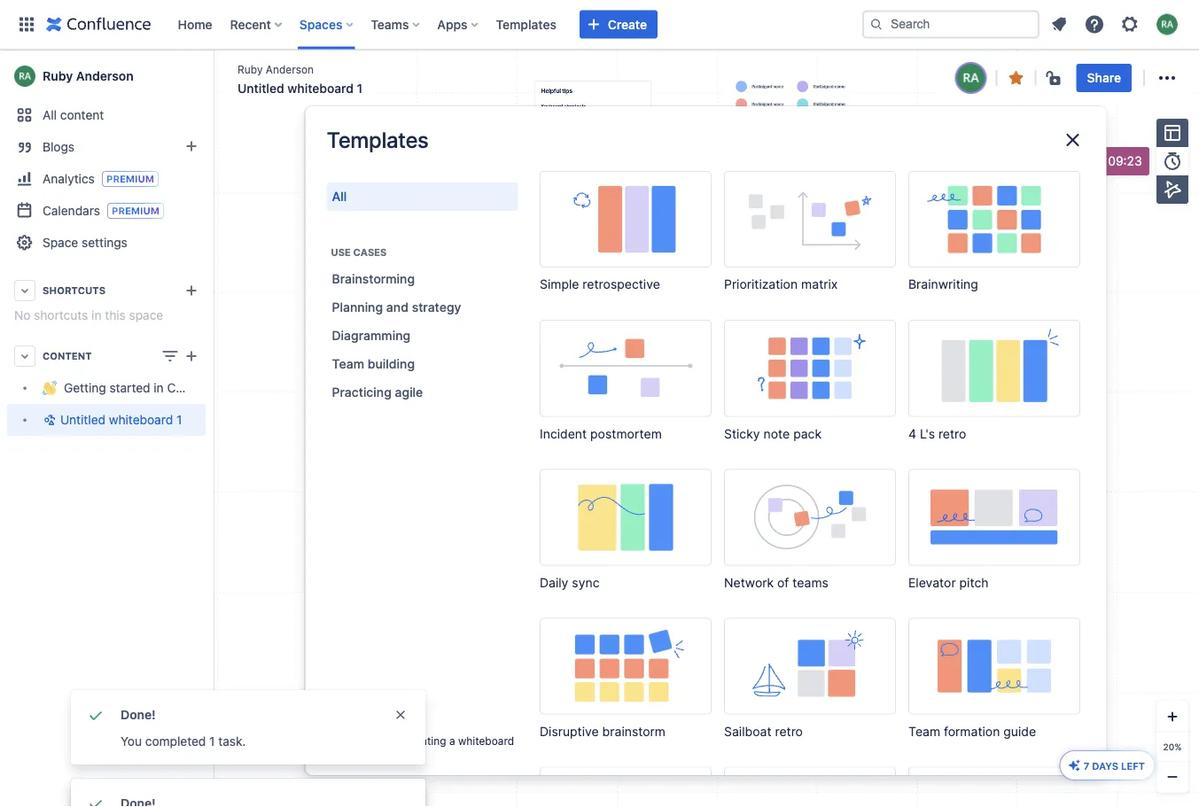 Task type: describe. For each thing, give the bounding box(es) containing it.
home
[[178, 17, 212, 31]]

calendars
[[43, 203, 100, 218]]

1 for untitled whiteboard 1
[[176, 413, 182, 427]]

teams
[[371, 17, 409, 31]]

change view image
[[160, 346, 181, 367]]

space
[[43, 235, 78, 250]]

help icon image
[[1084, 14, 1105, 35]]

completed
[[145, 734, 206, 749]]

whiteboard inside ruby anderson untitled whiteboard 1
[[287, 81, 354, 96]]

in for started
[[154, 381, 164, 395]]

you
[[121, 734, 142, 749]]

notification icon image
[[1049, 14, 1070, 35]]

this
[[105, 308, 126, 323]]

ruby for ruby anderson untitled whiteboard 1
[[238, 63, 263, 75]]

collapse sidebar image
[[193, 59, 232, 94]]

Search field
[[863, 10, 1040, 39]]

content
[[60, 108, 104, 122]]

started
[[109, 381, 150, 395]]

dismiss image
[[394, 708, 408, 722]]

calendars link
[[7, 195, 206, 227]]

your profile and preferences image
[[1157, 14, 1178, 35]]

anderson for ruby anderson
[[76, 69, 134, 83]]

untitled inside untitled whiteboard 1 'link'
[[60, 413, 106, 427]]

done!
[[121, 708, 156, 722]]

analytics
[[43, 171, 95, 186]]

shortcuts
[[43, 285, 106, 297]]

untitled whiteboard 1 link
[[7, 404, 206, 436]]

task.
[[218, 734, 246, 749]]

left
[[1121, 761, 1145, 772]]

shortcuts button
[[7, 275, 206, 307]]

all content link
[[7, 99, 206, 131]]

1 for you completed 1 task.
[[209, 734, 215, 749]]

teams button
[[366, 10, 427, 39]]

getting started in confluence link
[[7, 372, 232, 404]]

premium image for calendars
[[107, 203, 164, 219]]

0 horizontal spatial ruby anderson link
[[7, 59, 206, 94]]

spaces
[[299, 17, 342, 31]]

spaces button
[[294, 10, 360, 39]]

success image
[[85, 705, 106, 726]]

1 inside ruby anderson untitled whiteboard 1
[[357, 81, 363, 96]]

content
[[43, 351, 92, 362]]

space settings link
[[7, 227, 206, 259]]

7 days left button
[[1061, 752, 1154, 780]]

recent button
[[225, 10, 289, 39]]

days
[[1092, 761, 1119, 772]]

you completed 1 task.
[[121, 734, 246, 749]]

no restrictions image
[[1045, 67, 1066, 89]]

settings
[[82, 235, 128, 250]]

share button
[[1077, 64, 1132, 92]]

search image
[[870, 17, 884, 31]]



Task type: vqa. For each thing, say whether or not it's contained in the screenshot.
:goal: image
no



Task type: locate. For each thing, give the bounding box(es) containing it.
create button
[[580, 10, 658, 39]]

success image
[[85, 793, 106, 808], [85, 793, 106, 808]]

home link
[[172, 10, 218, 39]]

untitled
[[238, 81, 284, 96], [60, 413, 106, 427]]

untitled right "collapse sidebar" image
[[238, 81, 284, 96]]

premium image inside analytics link
[[102, 171, 159, 187]]

appswitcher icon image
[[16, 14, 37, 35]]

1
[[357, 81, 363, 96], [176, 413, 182, 427], [209, 734, 215, 749]]

ruby anderson untitled whiteboard 1
[[238, 63, 363, 96]]

ruby for ruby anderson
[[43, 69, 73, 83]]

1 vertical spatial whiteboard
[[109, 413, 173, 427]]

settings icon image
[[1120, 14, 1141, 35]]

1 horizontal spatial in
[[154, 381, 164, 395]]

all
[[43, 108, 57, 122]]

whiteboard down getting started in confluence
[[109, 413, 173, 427]]

in right the "started"
[[154, 381, 164, 395]]

space settings
[[43, 235, 128, 250]]

0 horizontal spatial anderson
[[76, 69, 134, 83]]

2 vertical spatial 1
[[209, 734, 215, 749]]

7
[[1084, 761, 1090, 772]]

blogs
[[43, 140, 75, 154]]

anderson
[[266, 63, 314, 75], [76, 69, 134, 83]]

more actions image
[[1157, 67, 1178, 89]]

add shortcut image
[[181, 280, 202, 301]]

ruby up all
[[43, 69, 73, 83]]

tree inside space element
[[7, 372, 232, 436]]

in
[[91, 308, 101, 323], [154, 381, 164, 395]]

premium image inside calendars link
[[107, 203, 164, 219]]

global element
[[11, 0, 859, 49]]

getting
[[64, 381, 106, 395]]

anderson up all content link
[[76, 69, 134, 83]]

ruby inside ruby anderson untitled whiteboard 1
[[238, 63, 263, 75]]

0 horizontal spatial whiteboard
[[109, 413, 173, 427]]

create
[[608, 17, 647, 31]]

banner containing home
[[0, 0, 1199, 50]]

anderson for ruby anderson untitled whiteboard 1
[[266, 63, 314, 75]]

untitled inside ruby anderson untitled whiteboard 1
[[238, 81, 284, 96]]

1 vertical spatial 1
[[176, 413, 182, 427]]

in for shortcuts
[[91, 308, 101, 323]]

1 inside 'link'
[[176, 413, 182, 427]]

whiteboard
[[287, 81, 354, 96], [109, 413, 173, 427]]

space element
[[0, 50, 232, 808]]

premium image up calendars link
[[102, 171, 159, 187]]

tree containing getting started in confluence
[[7, 372, 232, 436]]

1 vertical spatial in
[[154, 381, 164, 395]]

1 horizontal spatial ruby anderson link
[[238, 62, 314, 77]]

share
[[1087, 70, 1121, 85]]

anderson inside ruby anderson untitled whiteboard 1
[[266, 63, 314, 75]]

blogs link
[[7, 131, 206, 163]]

banner
[[0, 0, 1199, 50]]

shortcuts
[[34, 308, 88, 323]]

7 days left
[[1084, 761, 1145, 772]]

no shortcuts in this space
[[14, 308, 163, 323]]

1 horizontal spatial anderson
[[266, 63, 314, 75]]

all content
[[43, 108, 104, 122]]

tree
[[7, 372, 232, 436]]

1 horizontal spatial untitled
[[238, 81, 284, 96]]

apps button
[[432, 10, 485, 39]]

in left this
[[91, 308, 101, 323]]

0 vertical spatial untitled
[[238, 81, 284, 96]]

ruby anderson
[[43, 69, 134, 83]]

unstar image
[[1006, 67, 1027, 89]]

create a blog image
[[181, 136, 202, 157]]

templates link
[[491, 10, 562, 39]]

anderson inside space element
[[76, 69, 134, 83]]

1 down spaces popup button
[[357, 81, 363, 96]]

1 down confluence at the left of page
[[176, 413, 182, 427]]

1 horizontal spatial ruby
[[238, 63, 263, 75]]

0 vertical spatial in
[[91, 308, 101, 323]]

analytics link
[[7, 163, 206, 195]]

1 horizontal spatial 1
[[209, 734, 215, 749]]

0 vertical spatial 1
[[357, 81, 363, 96]]

premium image up space settings 'link'
[[107, 203, 164, 219]]

0 horizontal spatial 1
[[176, 413, 182, 427]]

templates
[[496, 17, 557, 31]]

apps
[[437, 17, 468, 31]]

no
[[14, 308, 30, 323]]

ruby
[[238, 63, 263, 75], [43, 69, 73, 83]]

0 horizontal spatial ruby
[[43, 69, 73, 83]]

untitled whiteboard 1
[[60, 413, 182, 427]]

anderson down spaces
[[266, 63, 314, 75]]

getting started in confluence
[[64, 381, 232, 395]]

2 horizontal spatial 1
[[357, 81, 363, 96]]

0 horizontal spatial in
[[91, 308, 101, 323]]

premium icon image
[[1068, 759, 1082, 773]]

1 left task.
[[209, 734, 215, 749]]

ruby inside space element
[[43, 69, 73, 83]]

confluence
[[167, 381, 232, 395]]

ruby anderson image
[[957, 64, 985, 92]]

premium image for analytics
[[102, 171, 159, 187]]

whiteboard inside untitled whiteboard 1 'link'
[[109, 413, 173, 427]]

1 vertical spatial premium image
[[107, 203, 164, 219]]

0 horizontal spatial untitled
[[60, 413, 106, 427]]

1 vertical spatial untitled
[[60, 413, 106, 427]]

confluence image
[[46, 14, 151, 35], [46, 14, 151, 35]]

recent
[[230, 17, 271, 31]]

ruby anderson link down recent popup button
[[238, 62, 314, 77]]

0 vertical spatial whiteboard
[[287, 81, 354, 96]]

ruby right "collapse sidebar" image
[[238, 63, 263, 75]]

create content image
[[181, 346, 202, 367]]

space
[[129, 308, 163, 323]]

0 vertical spatial premium image
[[102, 171, 159, 187]]

ruby anderson link up all content link
[[7, 59, 206, 94]]

1 horizontal spatial whiteboard
[[287, 81, 354, 96]]

premium image
[[102, 171, 159, 187], [107, 203, 164, 219]]

ruby anderson link
[[7, 59, 206, 94], [238, 62, 314, 77]]

content button
[[7, 340, 206, 372]]

untitled down getting
[[60, 413, 106, 427]]

in inside tree
[[154, 381, 164, 395]]

whiteboard down spaces
[[287, 81, 354, 96]]



